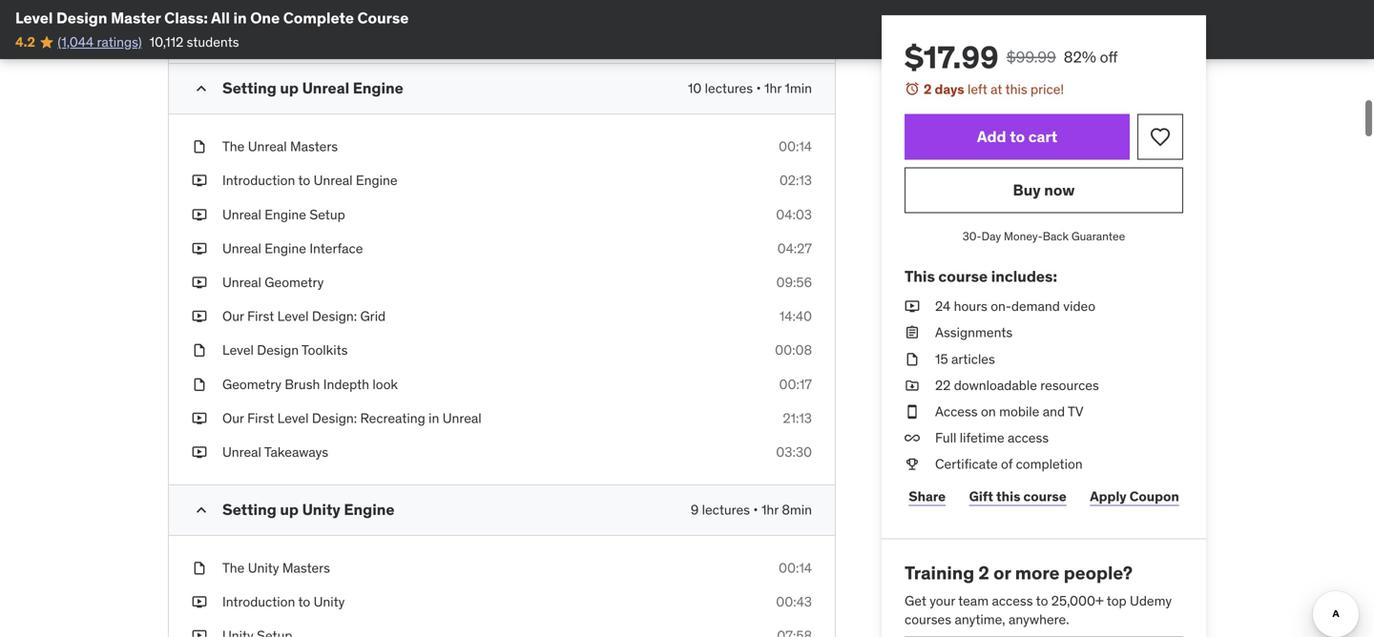 Task type: vqa. For each thing, say whether or not it's contained in the screenshot.
to within the button
yes



Task type: locate. For each thing, give the bounding box(es) containing it.
days
[[935, 81, 964, 98]]

design up (1,044
[[56, 8, 107, 28]]

21:13
[[783, 410, 812, 427]]

1 vertical spatial masters
[[282, 560, 330, 577]]

0 vertical spatial lectures
[[705, 80, 753, 97]]

unreal down unreal engine interface
[[222, 274, 261, 291]]

2 first from the top
[[247, 410, 274, 427]]

level down our first level design: grid
[[222, 342, 254, 359]]

our up unreal takeaways
[[222, 410, 244, 427]]

money-
[[1004, 229, 1043, 244]]

in right all
[[233, 8, 247, 28]]

certificate
[[935, 456, 998, 473]]

0 vertical spatial small image
[[192, 79, 211, 98]]

1 vertical spatial •
[[753, 501, 758, 519]]

1 vertical spatial small image
[[192, 501, 211, 520]]

2 right alarm image
[[924, 81, 932, 98]]

our
[[222, 308, 244, 325], [222, 410, 244, 427]]

2 left or
[[978, 562, 989, 585]]

in
[[233, 8, 247, 28], [429, 410, 439, 427]]

1 vertical spatial geometry
[[222, 376, 281, 393]]

(1,044
[[58, 33, 94, 50]]

design: up toolkits
[[312, 308, 357, 325]]

to down the unity masters
[[298, 594, 310, 611]]

small image for setting up unity engine
[[192, 501, 211, 520]]

to inside button
[[1010, 127, 1025, 146]]

82%
[[1064, 47, 1096, 67]]

2 days left at this price!
[[924, 81, 1064, 98]]

2 design: from the top
[[312, 410, 357, 427]]

in right recreating
[[429, 410, 439, 427]]

2 our from the top
[[222, 410, 244, 427]]

lectures for setting up unity engine
[[702, 501, 750, 519]]

1 up from the top
[[280, 78, 299, 98]]

add to cart button
[[905, 114, 1130, 160]]

to left cart
[[1010, 127, 1025, 146]]

setting up unreal engine
[[222, 78, 403, 98]]

0 vertical spatial this
[[1005, 81, 1027, 98]]

design for master
[[56, 8, 107, 28]]

students
[[187, 33, 239, 50]]

0 vertical spatial introduction
[[222, 172, 295, 189]]

alarm image
[[905, 81, 920, 96]]

lectures
[[705, 80, 753, 97], [702, 501, 750, 519]]

1 vertical spatial design:
[[312, 410, 357, 427]]

15 articles
[[935, 350, 995, 368]]

4.2
[[15, 33, 35, 50]]

geometry down level design toolkits in the bottom of the page
[[222, 376, 281, 393]]

1 vertical spatial 00:14
[[779, 560, 812, 577]]

mobile
[[999, 403, 1039, 420]]

access
[[1008, 429, 1049, 447], [992, 593, 1033, 610]]

0 vertical spatial setting
[[222, 78, 277, 98]]

level right class:
[[222, 18, 254, 35]]

0 vertical spatial •
[[756, 80, 761, 97]]

engine down our first level design:  recreating in unreal
[[344, 500, 395, 520]]

unreal
[[302, 78, 349, 98], [248, 138, 287, 155], [314, 172, 353, 189], [222, 206, 261, 223], [222, 240, 261, 257], [222, 274, 261, 291], [443, 410, 482, 427], [222, 444, 261, 461]]

all
[[211, 8, 230, 28]]

introduction down the unreal masters
[[222, 172, 295, 189]]

access down or
[[992, 593, 1033, 610]]

your
[[930, 593, 955, 610]]

course up "hours"
[[938, 267, 988, 286]]

day
[[981, 229, 1001, 244]]

1 vertical spatial the
[[222, 560, 245, 577]]

to
[[1010, 127, 1025, 146], [298, 172, 310, 189], [1036, 593, 1048, 610], [298, 594, 310, 611]]

0 vertical spatial 00:14
[[779, 138, 812, 155]]

or
[[993, 562, 1011, 585]]

level
[[15, 8, 53, 28], [222, 18, 254, 35], [277, 308, 309, 325], [222, 342, 254, 359], [277, 410, 309, 427]]

to up anywhere. at the bottom
[[1036, 593, 1048, 610]]

geometry
[[265, 274, 324, 291], [222, 376, 281, 393]]

course down the completion
[[1023, 488, 1067, 505]]

unity down takeaways
[[302, 500, 340, 520]]

xsmall image
[[192, 17, 207, 36], [192, 138, 207, 156], [192, 205, 207, 224], [192, 239, 207, 258], [192, 273, 207, 292], [192, 307, 207, 326], [192, 341, 207, 360], [905, 350, 920, 369], [905, 429, 920, 448], [905, 455, 920, 474], [192, 627, 207, 637]]

now
[[1044, 180, 1075, 200]]

unreal down pager
[[302, 78, 349, 98]]

1 horizontal spatial in
[[429, 410, 439, 427]]

25,000+
[[1051, 593, 1104, 610]]

1 vertical spatial course
[[1023, 488, 1067, 505]]

2 vertical spatial unity
[[314, 594, 345, 611]]

1 vertical spatial access
[[992, 593, 1033, 610]]

00:14 up 00:43
[[779, 560, 812, 577]]

anywhere.
[[1009, 611, 1069, 628]]

0 vertical spatial design:
[[312, 308, 357, 325]]

one left pager
[[302, 18, 327, 35]]

0 vertical spatial unity
[[302, 500, 340, 520]]

1 vertical spatial setting
[[222, 500, 277, 520]]

1 design: from the top
[[312, 308, 357, 325]]

engine down pager
[[353, 78, 403, 98]]

1 first from the top
[[247, 308, 274, 325]]

small image
[[192, 79, 211, 98], [192, 501, 211, 520]]

setting for setting up unreal engine
[[222, 78, 277, 98]]

access
[[935, 403, 978, 420]]

2 setting from the top
[[222, 500, 277, 520]]

0 vertical spatial in
[[233, 8, 247, 28]]

design right all
[[257, 18, 299, 35]]

1hr left 1min
[[764, 80, 782, 97]]

the up introduction to unity
[[222, 560, 245, 577]]

the
[[222, 138, 245, 155], [222, 560, 245, 577]]

• left 1min
[[756, 80, 761, 97]]

2 introduction from the top
[[222, 594, 295, 611]]

lifetime
[[960, 429, 1004, 447]]

interface
[[310, 240, 363, 257]]

1 vertical spatial introduction
[[222, 594, 295, 611]]

1 vertical spatial 2
[[978, 562, 989, 585]]

30-day money-back guarantee
[[963, 229, 1125, 244]]

to up unreal engine setup
[[298, 172, 310, 189]]

engine up interface
[[356, 172, 398, 189]]

indepth
[[323, 376, 369, 393]]

masters up introduction to unreal engine
[[290, 138, 338, 155]]

first
[[247, 308, 274, 325], [247, 410, 274, 427]]

up up the unreal masters
[[280, 78, 299, 98]]

this
[[1005, 81, 1027, 98], [996, 488, 1020, 505]]

level for level design master class: all in one complete course
[[15, 8, 53, 28]]

masters
[[290, 138, 338, 155], [282, 560, 330, 577]]

1 setting from the top
[[222, 78, 277, 98]]

2 the from the top
[[222, 560, 245, 577]]

• left 8min
[[753, 501, 758, 519]]

1 vertical spatial unity
[[248, 560, 279, 577]]

setting down unreal takeaways
[[222, 500, 277, 520]]

•
[[756, 80, 761, 97], [753, 501, 758, 519]]

engine for setting up unity engine
[[344, 500, 395, 520]]

our for our first level design:  recreating in unreal
[[222, 410, 244, 427]]

geometry down unreal engine interface
[[265, 274, 324, 291]]

one
[[250, 8, 280, 28], [302, 18, 327, 35]]

this right gift
[[996, 488, 1020, 505]]

unreal up introduction to unreal engine
[[248, 138, 287, 155]]

1 small image from the top
[[192, 79, 211, 98]]

22
[[935, 377, 951, 394]]

0 vertical spatial first
[[247, 308, 274, 325]]

master
[[111, 8, 161, 28]]

design up brush at the bottom left
[[257, 342, 299, 359]]

the for setting up unity engine
[[222, 560, 245, 577]]

guarantee
[[1071, 229, 1125, 244]]

1 the from the top
[[222, 138, 245, 155]]

level design one pager
[[222, 18, 365, 35]]

this course includes:
[[905, 267, 1057, 286]]

level up 4.2 at the top
[[15, 8, 53, 28]]

one right all
[[250, 8, 280, 28]]

0 vertical spatial 2
[[924, 81, 932, 98]]

up
[[280, 78, 299, 98], [280, 500, 299, 520]]

1hr left 8min
[[761, 501, 779, 519]]

00:14 up 02:13
[[779, 138, 812, 155]]

this
[[905, 267, 935, 286]]

the unreal masters
[[222, 138, 338, 155]]

lectures right 9 at the right bottom of page
[[702, 501, 750, 519]]

our down unreal geometry at top
[[222, 308, 244, 325]]

0 vertical spatial masters
[[290, 138, 338, 155]]

masters for unreal
[[290, 138, 338, 155]]

0 vertical spatial course
[[938, 267, 988, 286]]

0 vertical spatial 1hr
[[764, 80, 782, 97]]

certificate of completion
[[935, 456, 1083, 473]]

grid
[[360, 308, 386, 325]]

unity for to
[[314, 594, 345, 611]]

unreal up unreal engine interface
[[222, 206, 261, 223]]

brush
[[285, 376, 320, 393]]

unity down the unity masters
[[314, 594, 345, 611]]

first for our first level design: grid
[[247, 308, 274, 325]]

unreal up setup
[[314, 172, 353, 189]]

1 horizontal spatial one
[[302, 18, 327, 35]]

1 horizontal spatial 2
[[978, 562, 989, 585]]

geometry brush indepth look
[[222, 376, 398, 393]]

udemy
[[1130, 593, 1172, 610]]

1 horizontal spatial course
[[1023, 488, 1067, 505]]

first up unreal takeaways
[[247, 410, 274, 427]]

level design toolkits
[[222, 342, 348, 359]]

share button
[[905, 478, 950, 516]]

unity up introduction to unity
[[248, 560, 279, 577]]

up for unity
[[280, 500, 299, 520]]

1 vertical spatial lectures
[[702, 501, 750, 519]]

design: down indepth
[[312, 410, 357, 427]]

22 downloadable resources
[[935, 377, 1099, 394]]

0 vertical spatial the
[[222, 138, 245, 155]]

1 introduction from the top
[[222, 172, 295, 189]]

course
[[938, 267, 988, 286], [1023, 488, 1067, 505]]

our for our first level design: grid
[[222, 308, 244, 325]]

1min
[[785, 80, 812, 97]]

share
[[909, 488, 946, 505]]

1 vertical spatial first
[[247, 410, 274, 427]]

access down mobile
[[1008, 429, 1049, 447]]

in for one
[[233, 8, 247, 28]]

30-
[[963, 229, 981, 244]]

design for toolkits
[[257, 342, 299, 359]]

1 vertical spatial 1hr
[[761, 501, 779, 519]]

unreal geometry
[[222, 274, 324, 291]]

introduction down the unity masters
[[222, 594, 295, 611]]

up down takeaways
[[280, 500, 299, 520]]

left
[[968, 81, 987, 98]]

• for setting up unreal engine
[[756, 80, 761, 97]]

training 2 or more people? get your team access to 25,000+ top udemy courses anytime, anywhere.
[[905, 562, 1172, 628]]

level up takeaways
[[277, 410, 309, 427]]

1 our from the top
[[222, 308, 244, 325]]

setting
[[222, 78, 277, 98], [222, 500, 277, 520]]

to for unity
[[298, 594, 310, 611]]

lectures for setting up unreal engine
[[705, 80, 753, 97]]

0 vertical spatial up
[[280, 78, 299, 98]]

00:43
[[776, 594, 812, 611]]

lectures right 10
[[705, 80, 753, 97]]

14:40
[[779, 308, 812, 325]]

top
[[1107, 593, 1127, 610]]

09:56
[[776, 274, 812, 291]]

setting down students
[[222, 78, 277, 98]]

masters up introduction to unity
[[282, 560, 330, 577]]

2 00:14 from the top
[[779, 560, 812, 577]]

2 up from the top
[[280, 500, 299, 520]]

to for cart
[[1010, 127, 1025, 146]]

first down unreal geometry at top
[[247, 308, 274, 325]]

0 vertical spatial geometry
[[265, 274, 324, 291]]

the up introduction to unreal engine
[[222, 138, 245, 155]]

introduction for setting up unreal engine
[[222, 172, 295, 189]]

completion
[[1016, 456, 1083, 473]]

$17.99 $99.99 82% off
[[905, 38, 1118, 76]]

24
[[935, 298, 951, 315]]

unity for up
[[302, 500, 340, 520]]

class:
[[164, 8, 208, 28]]

full
[[935, 429, 956, 447]]

this right at
[[1005, 81, 1027, 98]]

0 vertical spatial our
[[222, 308, 244, 325]]

1 vertical spatial in
[[429, 410, 439, 427]]

1 vertical spatial our
[[222, 410, 244, 427]]

0 horizontal spatial in
[[233, 8, 247, 28]]

2 small image from the top
[[192, 501, 211, 520]]

1 vertical spatial up
[[280, 500, 299, 520]]

xsmall image
[[192, 171, 207, 190], [905, 297, 920, 316], [905, 324, 920, 342], [192, 375, 207, 394], [905, 376, 920, 395], [905, 403, 920, 421], [192, 409, 207, 428], [192, 443, 207, 462], [192, 559, 207, 578], [192, 593, 207, 612]]

unreal left takeaways
[[222, 444, 261, 461]]



Task type: describe. For each thing, give the bounding box(es) containing it.
ratings)
[[97, 33, 142, 50]]

our first level design: grid
[[222, 308, 386, 325]]

look
[[372, 376, 398, 393]]

0 vertical spatial access
[[1008, 429, 1049, 447]]

back
[[1043, 229, 1069, 244]]

training
[[905, 562, 974, 585]]

get
[[905, 593, 926, 610]]

assignments
[[935, 324, 1013, 341]]

masters for unity
[[282, 560, 330, 577]]

introduction for setting up unity engine
[[222, 594, 295, 611]]

design: for recreating
[[312, 410, 357, 427]]

the unity masters
[[222, 560, 330, 577]]

10 lectures • 1hr 1min
[[688, 80, 812, 97]]

setting up unity engine
[[222, 500, 395, 520]]

9 lectures • 1hr 8min
[[691, 501, 812, 519]]

10,112
[[149, 33, 183, 50]]

design: for grid
[[312, 308, 357, 325]]

engine down unreal engine setup
[[265, 240, 306, 257]]

$99.99
[[1006, 47, 1056, 67]]

level up level design toolkits in the bottom of the page
[[277, 308, 309, 325]]

our first level design:  recreating in unreal
[[222, 410, 482, 427]]

to inside training 2 or more people? get your team access to 25,000+ top udemy courses anytime, anywhere.
[[1036, 593, 1048, 610]]

cart
[[1028, 127, 1057, 146]]

1 vertical spatial this
[[996, 488, 1020, 505]]

unreal right recreating
[[443, 410, 482, 427]]

articles
[[951, 350, 995, 368]]

off
[[1100, 47, 1118, 67]]

1hr for setting up unreal engine
[[764, 80, 782, 97]]

downloadable
[[954, 377, 1037, 394]]

15
[[935, 350, 948, 368]]

gift this course link
[[965, 478, 1071, 516]]

wishlist image
[[1149, 126, 1172, 148]]

setting for setting up unity engine
[[222, 500, 277, 520]]

level for level design one pager
[[222, 18, 254, 35]]

in for unreal
[[429, 410, 439, 427]]

(1,044 ratings)
[[58, 33, 142, 50]]

tv
[[1068, 403, 1084, 420]]

hours
[[954, 298, 987, 315]]

to for unreal
[[298, 172, 310, 189]]

buy
[[1013, 180, 1041, 200]]

the for setting up unreal engine
[[222, 138, 245, 155]]

level design master class: all in one complete course
[[15, 8, 409, 28]]

on-
[[991, 298, 1011, 315]]

2 inside training 2 or more people? get your team access to 25,000+ top udemy courses anytime, anywhere.
[[978, 562, 989, 585]]

10
[[688, 80, 702, 97]]

buy now button
[[905, 168, 1183, 213]]

unreal up unreal geometry at top
[[222, 240, 261, 257]]

video
[[1063, 298, 1096, 315]]

engine for introduction to unreal engine
[[356, 172, 398, 189]]

00:08
[[775, 342, 812, 359]]

access inside training 2 or more people? get your team access to 25,000+ top udemy courses anytime, anywhere.
[[992, 593, 1033, 610]]

add to cart
[[977, 127, 1057, 146]]

resources
[[1040, 377, 1099, 394]]

coupon
[[1130, 488, 1179, 505]]

8min
[[782, 501, 812, 519]]

engine up unreal engine interface
[[265, 206, 306, 223]]

02:13
[[779, 172, 812, 189]]

0 horizontal spatial 2
[[924, 81, 932, 98]]

complete
[[283, 8, 354, 28]]

course
[[357, 8, 409, 28]]

access on mobile and tv
[[935, 403, 1084, 420]]

on
[[981, 403, 996, 420]]

apply
[[1090, 488, 1127, 505]]

1 00:14 from the top
[[779, 138, 812, 155]]

team
[[958, 593, 989, 610]]

04:03
[[776, 206, 812, 223]]

03:30
[[776, 444, 812, 461]]

1hr for setting up unity engine
[[761, 501, 779, 519]]

00:17
[[779, 376, 812, 393]]

$17.99
[[905, 38, 999, 76]]

• for setting up unity engine
[[753, 501, 758, 519]]

demand
[[1011, 298, 1060, 315]]

10,112 students
[[149, 33, 239, 50]]

design for one
[[257, 18, 299, 35]]

at
[[991, 81, 1002, 98]]

toolkits
[[302, 342, 348, 359]]

apply coupon
[[1090, 488, 1179, 505]]

level for level design toolkits
[[222, 342, 254, 359]]

includes:
[[991, 267, 1057, 286]]

small image for setting up unreal engine
[[192, 79, 211, 98]]

apply coupon button
[[1086, 478, 1183, 516]]

0 horizontal spatial course
[[938, 267, 988, 286]]

more
[[1015, 562, 1060, 585]]

full lifetime access
[[935, 429, 1049, 447]]

pager
[[330, 18, 365, 35]]

gift
[[969, 488, 993, 505]]

add
[[977, 127, 1006, 146]]

up for unreal
[[280, 78, 299, 98]]

engine for setting up unreal engine
[[353, 78, 403, 98]]

04:27
[[777, 240, 812, 257]]

first for our first level design:  recreating in unreal
[[247, 410, 274, 427]]

setup
[[310, 206, 345, 223]]

recreating
[[360, 410, 425, 427]]

introduction to unity
[[222, 594, 345, 611]]

24 hours on-demand video
[[935, 298, 1096, 315]]

buy now
[[1013, 180, 1075, 200]]

people?
[[1064, 562, 1133, 585]]

introduction to unreal engine
[[222, 172, 398, 189]]

0 horizontal spatial one
[[250, 8, 280, 28]]

and
[[1043, 403, 1065, 420]]

price!
[[1031, 81, 1064, 98]]

unreal takeaways
[[222, 444, 328, 461]]

takeaways
[[264, 444, 328, 461]]



